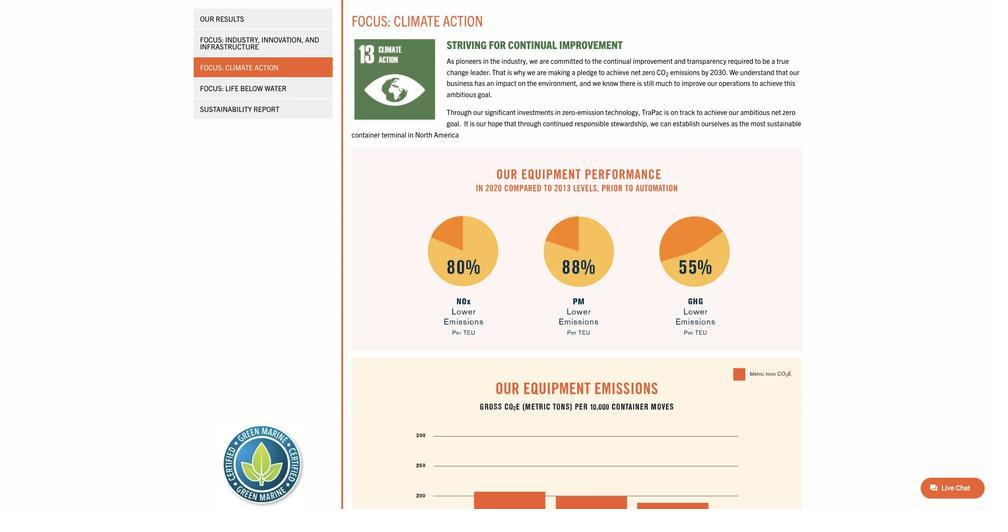 Task type: locate. For each thing, give the bounding box(es) containing it.
1 horizontal spatial action
[[443, 11, 483, 29]]

our results
[[200, 14, 244, 23]]

net up there
[[631, 68, 641, 76]]

can
[[660, 119, 671, 128]]

through
[[518, 119, 541, 128]]

ambitious up most
[[740, 108, 770, 117]]

action up striving
[[443, 11, 483, 29]]

1 vertical spatial on
[[671, 108, 678, 117]]

net up sustainable on the top right of the page
[[771, 108, 781, 117]]

achieve up ourselves on the top right of page
[[704, 108, 727, 117]]

leader.
[[470, 68, 490, 76]]

is left the still
[[637, 79, 642, 87]]

zero-
[[562, 108, 577, 117]]

industry,
[[225, 35, 260, 44]]

goal. down has on the top of page
[[478, 90, 492, 98]]

1 horizontal spatial on
[[671, 108, 678, 117]]

this
[[784, 79, 795, 87]]

to
[[585, 56, 591, 65], [755, 56, 761, 65], [599, 68, 605, 76], [674, 79, 680, 87], [752, 79, 758, 87], [697, 108, 703, 117]]

1 vertical spatial that
[[504, 119, 516, 128]]

for
[[489, 37, 506, 51]]

results
[[216, 14, 244, 23]]

to left be
[[755, 56, 761, 65]]

that down true
[[776, 68, 788, 76]]

industry,
[[502, 56, 528, 65]]

1 vertical spatial in
[[555, 108, 561, 117]]

0 horizontal spatial net
[[631, 68, 641, 76]]

and inside emissions by 2030. we understand that our business has an impact on the environment, and we know there is still much to improve our operations to achieve this ambitious goal.
[[580, 79, 591, 87]]

we
[[529, 56, 538, 65], [527, 68, 535, 76], [593, 79, 601, 87], [650, 119, 659, 128]]

focus: for 'focus: industry, innovation, and infrastructure' link
[[200, 35, 224, 44]]

that
[[776, 68, 788, 76], [504, 119, 516, 128]]

1 vertical spatial ambitious
[[740, 108, 770, 117]]

0 vertical spatial net
[[631, 68, 641, 76]]

0 horizontal spatial on
[[518, 79, 526, 87]]

know
[[603, 79, 618, 87]]

our right through on the left top of page
[[473, 108, 483, 117]]

0 vertical spatial and
[[674, 56, 686, 65]]

climate
[[394, 11, 440, 29], [225, 63, 253, 72]]

0 horizontal spatial zero
[[642, 68, 655, 76]]

net
[[631, 68, 641, 76], [771, 108, 781, 117]]

we left can
[[650, 119, 659, 128]]

focus: climate action link
[[193, 57, 332, 77]]

much
[[656, 79, 673, 87]]

0 vertical spatial ambitious
[[447, 90, 476, 98]]

our
[[790, 68, 799, 76], [707, 79, 717, 87], [473, 108, 483, 117], [729, 108, 739, 117], [476, 119, 486, 128]]

to right track
[[697, 108, 703, 117]]

committed
[[551, 56, 583, 65]]

that down the "significant"
[[504, 119, 516, 128]]

goal.
[[478, 90, 492, 98], [447, 119, 461, 128]]

0 horizontal spatial ambitious
[[447, 90, 476, 98]]

0 horizontal spatial climate
[[225, 63, 253, 72]]

on down why
[[518, 79, 526, 87]]

net inside as pioneers in the industry, we are committed to the continual improvement and transparency required to be a true change leader. that is why we are making a pledge to achieve net zero co
[[631, 68, 641, 76]]

environment,
[[538, 79, 578, 87]]

pledge
[[577, 68, 597, 76]]

0 horizontal spatial action
[[254, 63, 279, 72]]

achieve inside as pioneers in the industry, we are committed to the continual improvement and transparency required to be a true change leader. that is why we are making a pledge to achieve net zero co
[[606, 68, 629, 76]]

business
[[447, 79, 473, 87]]

ambitious
[[447, 90, 476, 98], [740, 108, 770, 117]]

1 horizontal spatial net
[[771, 108, 781, 117]]

we
[[729, 68, 738, 76]]

0 horizontal spatial and
[[580, 79, 591, 87]]

in
[[483, 56, 489, 65], [555, 108, 561, 117], [408, 130, 413, 139]]

1 vertical spatial achieve
[[760, 79, 783, 87]]

action up focus: life below water link
[[254, 63, 279, 72]]

0 horizontal spatial a
[[572, 68, 575, 76]]

to up know
[[599, 68, 605, 76]]

striving for continual improvement
[[447, 37, 623, 51]]

1 vertical spatial a
[[572, 68, 575, 76]]

0 vertical spatial in
[[483, 56, 489, 65]]

action inside focus: climate action link
[[254, 63, 279, 72]]

as pioneers in the industry, we are committed to the continual improvement and transparency required to be a true change leader. that is why we are making a pledge to achieve net zero co
[[447, 56, 789, 76]]

1 horizontal spatial achieve
[[704, 108, 727, 117]]

zero up the still
[[642, 68, 655, 76]]

on inside emissions by 2030. we understand that our business has an impact on the environment, and we know there is still much to improve our operations to achieve this ambitious goal.
[[518, 79, 526, 87]]

striving
[[447, 37, 487, 51]]

ambitious down business
[[447, 90, 476, 98]]

sustainability report link
[[193, 99, 332, 119]]

still
[[644, 79, 654, 87]]

1 horizontal spatial climate
[[394, 11, 440, 29]]

0 horizontal spatial in
[[408, 130, 413, 139]]

sustainability report
[[200, 105, 279, 113]]

pioneers
[[456, 56, 482, 65]]

significant
[[485, 108, 516, 117]]

is down through on the left top of page
[[470, 119, 475, 128]]

0 vertical spatial action
[[443, 11, 483, 29]]

achieve
[[606, 68, 629, 76], [760, 79, 783, 87], [704, 108, 727, 117]]

on
[[518, 79, 526, 87], [671, 108, 678, 117]]

goal. down through on the left top of page
[[447, 119, 461, 128]]

stewardship,
[[611, 119, 649, 128]]

and down pledge
[[580, 79, 591, 87]]

is up can
[[664, 108, 669, 117]]

1 vertical spatial net
[[771, 108, 781, 117]]

1 horizontal spatial zero
[[783, 108, 795, 117]]

emission
[[577, 108, 604, 117]]

below
[[240, 84, 263, 93]]

be
[[762, 56, 770, 65]]

focus: life below water link
[[193, 78, 332, 98]]

the up the that
[[490, 56, 500, 65]]

our results link
[[193, 9, 332, 29]]

by
[[701, 68, 709, 76]]

in up leader.
[[483, 56, 489, 65]]

1 horizontal spatial ambitious
[[740, 108, 770, 117]]

ambitious inside emissions by 2030. we understand that our business has an impact on the environment, and we know there is still much to improve our operations to achieve this ambitious goal.
[[447, 90, 476, 98]]

0 vertical spatial focus: climate action
[[352, 11, 483, 29]]

in up continued
[[555, 108, 561, 117]]

ambitious inside through our significant investments in zero-emission technology, trapac is on track to achieve our ambitious net zero goal.  it is our hope that through continued responsible stewardship, we can establish ourselves as the most sustainable container terminal in north america
[[740, 108, 770, 117]]

2 vertical spatial achieve
[[704, 108, 727, 117]]

our
[[200, 14, 214, 23]]

required
[[728, 56, 753, 65]]

1 vertical spatial zero
[[783, 108, 795, 117]]

0 horizontal spatial goal.
[[447, 119, 461, 128]]

1 horizontal spatial in
[[483, 56, 489, 65]]

as
[[731, 119, 738, 128]]

0 horizontal spatial that
[[504, 119, 516, 128]]

1 vertical spatial goal.
[[447, 119, 461, 128]]

on left track
[[671, 108, 678, 117]]

container
[[352, 130, 380, 139]]

the inside emissions by 2030. we understand that our business has an impact on the environment, and we know there is still much to improve our operations to achieve this ambitious goal.
[[527, 79, 537, 87]]

understand
[[740, 68, 774, 76]]

0 horizontal spatial achieve
[[606, 68, 629, 76]]

1 horizontal spatial that
[[776, 68, 788, 76]]

0 vertical spatial goal.
[[478, 90, 492, 98]]

0 vertical spatial a
[[772, 56, 775, 65]]

improve
[[682, 79, 706, 87]]

1 horizontal spatial focus: climate action
[[352, 11, 483, 29]]

technology,
[[605, 108, 640, 117]]

through
[[447, 108, 472, 117]]

focus:
[[352, 11, 391, 29], [200, 35, 224, 44], [200, 63, 224, 72], [200, 84, 224, 93]]

action
[[443, 11, 483, 29], [254, 63, 279, 72]]

1 horizontal spatial goal.
[[478, 90, 492, 98]]

achieve inside through our significant investments in zero-emission technology, trapac is on track to achieve our ambitious net zero goal.  it is our hope that through continued responsible stewardship, we can establish ourselves as the most sustainable container terminal in north america
[[704, 108, 727, 117]]

and
[[674, 56, 686, 65], [580, 79, 591, 87]]

continual
[[604, 56, 631, 65]]

is left why
[[507, 68, 512, 76]]

2
[[666, 71, 669, 77]]

continued
[[543, 119, 573, 128]]

the
[[490, 56, 500, 65], [592, 56, 602, 65], [527, 79, 537, 87], [739, 119, 749, 128]]

a right be
[[772, 56, 775, 65]]

focus: climate action
[[352, 11, 483, 29], [200, 63, 279, 72]]

sustainability
[[200, 105, 252, 113]]

zero up sustainable on the top right of the page
[[783, 108, 795, 117]]

there
[[620, 79, 636, 87]]

focus: inside focus: industry, innovation, and infrastructure
[[200, 35, 224, 44]]

zero
[[642, 68, 655, 76], [783, 108, 795, 117]]

the right as
[[739, 119, 749, 128]]

that
[[492, 68, 506, 76]]

1 vertical spatial focus: climate action
[[200, 63, 279, 72]]

2 vertical spatial in
[[408, 130, 413, 139]]

are left making
[[537, 68, 547, 76]]

0 vertical spatial achieve
[[606, 68, 629, 76]]

is inside emissions by 2030. we understand that our business has an impact on the environment, and we know there is still much to improve our operations to achieve this ambitious goal.
[[637, 79, 642, 87]]

our down 2030.
[[707, 79, 717, 87]]

1 vertical spatial and
[[580, 79, 591, 87]]

2 horizontal spatial achieve
[[760, 79, 783, 87]]

a down committed on the top of page
[[572, 68, 575, 76]]

we inside emissions by 2030. we understand that our business has an impact on the environment, and we know there is still much to improve our operations to achieve this ambitious goal.
[[593, 79, 601, 87]]

report
[[254, 105, 279, 113]]

operations
[[719, 79, 751, 87]]

0 vertical spatial zero
[[642, 68, 655, 76]]

improvement
[[559, 37, 623, 51]]

making
[[548, 68, 570, 76]]

0 vertical spatial that
[[776, 68, 788, 76]]

and up emissions
[[674, 56, 686, 65]]

the right impact
[[527, 79, 537, 87]]

achieve down continual
[[606, 68, 629, 76]]

north
[[415, 130, 432, 139]]

are
[[539, 56, 549, 65], [537, 68, 547, 76]]

emissions by 2030. we understand that our business has an impact on the environment, and we know there is still much to improve our operations to achieve this ambitious goal.
[[447, 68, 799, 98]]

achieve down understand
[[760, 79, 783, 87]]

emissions
[[670, 68, 700, 76]]

1 horizontal spatial and
[[674, 56, 686, 65]]

goal. inside through our significant investments in zero-emission technology, trapac is on track to achieve our ambitious net zero goal.  it is our hope that through continued responsible stewardship, we can establish ourselves as the most sustainable container terminal in north america
[[447, 119, 461, 128]]

our up this
[[790, 68, 799, 76]]

are up making
[[539, 56, 549, 65]]

that inside through our significant investments in zero-emission technology, trapac is on track to achieve our ambitious net zero goal.  it is our hope that through continued responsible stewardship, we can establish ourselves as the most sustainable container terminal in north america
[[504, 119, 516, 128]]

we left know
[[593, 79, 601, 87]]

0 vertical spatial on
[[518, 79, 526, 87]]

in left the north
[[408, 130, 413, 139]]

focus: industry, innovation, and infrastructure link
[[193, 30, 332, 56]]

0 horizontal spatial focus: climate action
[[200, 63, 279, 72]]

goal. inside emissions by 2030. we understand that our business has an impact on the environment, and we know there is still much to improve our operations to achieve this ambitious goal.
[[478, 90, 492, 98]]

1 vertical spatial action
[[254, 63, 279, 72]]



Task type: vqa. For each thing, say whether or not it's contained in the screenshot.
the that in the Through our significant investments in zero-emission technology, TraPac is on track to achieve our ambitious net zero goal.  It is our hope that through continued responsible stewardship, we can establish ourselves as the most sustainable container terminal in North America
no



Task type: describe. For each thing, give the bounding box(es) containing it.
focus: life below water
[[200, 84, 287, 93]]

that inside emissions by 2030. we understand that our business has an impact on the environment, and we know there is still much to improve our operations to achieve this ambitious goal.
[[776, 68, 788, 76]]

infrastructure
[[200, 42, 259, 51]]

water
[[265, 84, 287, 93]]

most
[[751, 119, 766, 128]]

focus: for focus: climate action link
[[200, 63, 224, 72]]

as
[[447, 56, 454, 65]]

ourselves
[[701, 119, 729, 128]]

responsible
[[575, 119, 609, 128]]

is inside as pioneers in the industry, we are committed to the continual improvement and transparency required to be a true change leader. that is why we are making a pledge to achieve net zero co
[[507, 68, 512, 76]]

an
[[487, 79, 494, 87]]

continual
[[508, 37, 557, 51]]

zero inside as pioneers in the industry, we are committed to the continual improvement and transparency required to be a true change leader. that is why we are making a pledge to achieve net zero co
[[642, 68, 655, 76]]

trapac
[[642, 108, 663, 117]]

hope
[[488, 119, 503, 128]]

our up as
[[729, 108, 739, 117]]

impact
[[496, 79, 516, 87]]

on inside through our significant investments in zero-emission technology, trapac is on track to achieve our ambitious net zero goal.  it is our hope that through continued responsible stewardship, we can establish ourselves as the most sustainable container terminal in north america
[[671, 108, 678, 117]]

to up pledge
[[585, 56, 591, 65]]

1 vertical spatial climate
[[225, 63, 253, 72]]

net inside through our significant investments in zero-emission technology, trapac is on track to achieve our ambitious net zero goal.  it is our hope that through continued responsible stewardship, we can establish ourselves as the most sustainable container terminal in north america
[[771, 108, 781, 117]]

zero inside through our significant investments in zero-emission technology, trapac is on track to achieve our ambitious net zero goal.  it is our hope that through continued responsible stewardship, we can establish ourselves as the most sustainable container terminal in north america
[[783, 108, 795, 117]]

we inside through our significant investments in zero-emission technology, trapac is on track to achieve our ambitious net zero goal.  it is our hope that through continued responsible stewardship, we can establish ourselves as the most sustainable container terminal in north america
[[650, 119, 659, 128]]

sustainable
[[767, 119, 801, 128]]

achieve inside emissions by 2030. we understand that our business has an impact on the environment, and we know there is still much to improve our operations to achieve this ambitious goal.
[[760, 79, 783, 87]]

0 vertical spatial are
[[539, 56, 549, 65]]

2 horizontal spatial in
[[555, 108, 561, 117]]

co
[[657, 68, 666, 76]]

0 vertical spatial climate
[[394, 11, 440, 29]]

1 vertical spatial are
[[537, 68, 547, 76]]

investments
[[517, 108, 554, 117]]

focus: industry, innovation, and infrastructure
[[200, 35, 319, 51]]

to inside through our significant investments in zero-emission technology, trapac is on track to achieve our ambitious net zero goal.  it is our hope that through continued responsible stewardship, we can establish ourselves as the most sustainable container terminal in north america
[[697, 108, 703, 117]]

improvement
[[633, 56, 673, 65]]

and inside as pioneers in the industry, we are committed to the continual improvement and transparency required to be a true change leader. that is why we are making a pledge to achieve net zero co
[[674, 56, 686, 65]]

innovation,
[[262, 35, 303, 44]]

has
[[475, 79, 485, 87]]

we down striving for continual improvement
[[529, 56, 538, 65]]

transparency
[[687, 56, 726, 65]]

true
[[777, 56, 789, 65]]

establish
[[673, 119, 700, 128]]

to right much
[[674, 79, 680, 87]]

focus: for focus: life below water link
[[200, 84, 224, 93]]

1 horizontal spatial a
[[772, 56, 775, 65]]

life
[[225, 84, 239, 93]]

terminal
[[382, 130, 406, 139]]

the up pledge
[[592, 56, 602, 65]]

in inside as pioneers in the industry, we are committed to the continual improvement and transparency required to be a true change leader. that is why we are making a pledge to achieve net zero co
[[483, 56, 489, 65]]

and
[[305, 35, 319, 44]]

through our significant investments in zero-emission technology, trapac is on track to achieve our ambitious net zero goal.  it is our hope that through continued responsible stewardship, we can establish ourselves as the most sustainable container terminal in north america
[[352, 108, 801, 139]]

to down understand
[[752, 79, 758, 87]]

2030.
[[710, 68, 728, 76]]

track
[[680, 108, 695, 117]]

why
[[514, 68, 525, 76]]

america
[[434, 130, 459, 139]]

change
[[447, 68, 469, 76]]

our left hope
[[476, 119, 486, 128]]

we right why
[[527, 68, 535, 76]]

the inside through our significant investments in zero-emission technology, trapac is on track to achieve our ambitious net zero goal.  it is our hope that through continued responsible stewardship, we can establish ourselves as the most sustainable container terminal in north america
[[739, 119, 749, 128]]



